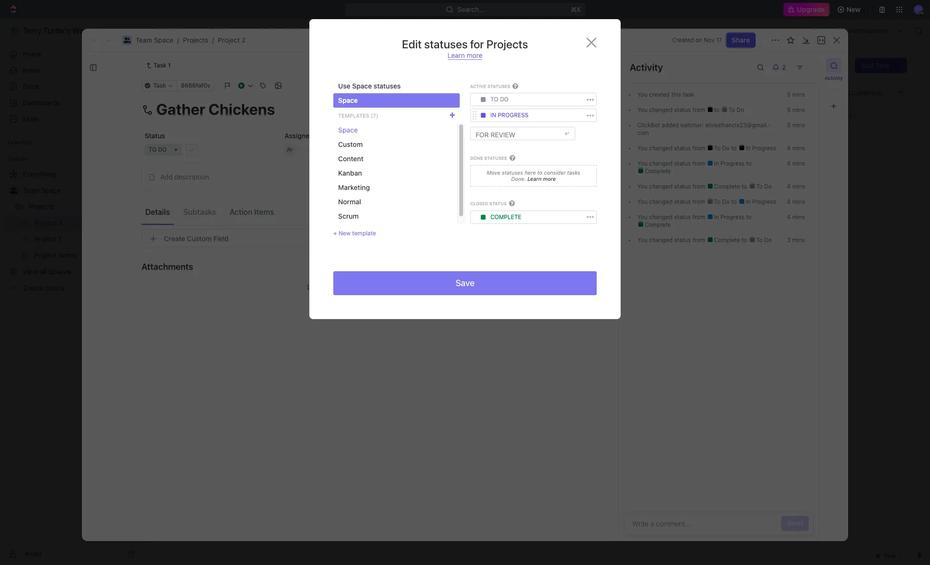 Task type: locate. For each thing, give the bounding box(es) containing it.
0 horizontal spatial team
[[23, 186, 40, 194]]

template
[[352, 230, 376, 237]]

1 horizontal spatial share
[[815, 26, 833, 34]]

1 horizontal spatial here
[[525, 169, 536, 176]]

1 vertical spatial 1
[[209, 166, 213, 175]]

here up learn more
[[525, 169, 536, 176]]

task up task 2
[[193, 166, 208, 175]]

task 1 link down team space / projects / project 2
[[142, 60, 175, 71]]

1 horizontal spatial project
[[218, 36, 240, 44]]

team space link inside sidebar navigation
[[23, 183, 137, 198]]

in
[[491, 112, 496, 119], [178, 135, 184, 142], [746, 145, 751, 152], [714, 160, 719, 167], [746, 198, 751, 206], [714, 214, 719, 221]]

hide
[[817, 88, 832, 97], [497, 112, 510, 119]]

statuses right active
[[488, 84, 510, 89]]

5 mins for changed status from
[[787, 106, 805, 114]]

statuses for active
[[488, 84, 510, 89]]

0 vertical spatial user group image
[[152, 28, 158, 33]]

1 inside 'button'
[[224, 183, 227, 191]]

0 vertical spatial custom
[[338, 140, 363, 149]]

1 dropdown menu image from the top
[[481, 97, 486, 102]]

tree containing team space
[[4, 167, 139, 296]]

tree inside sidebar navigation
[[4, 167, 139, 296]]

calendar
[[244, 88, 273, 97]]

you created this task
[[638, 91, 694, 98]]

statuses for edit
[[424, 37, 468, 51]]

task down team space / projects / project 2
[[154, 62, 166, 69]]

0 vertical spatial add task button
[[855, 58, 896, 73]]

1 horizontal spatial task 1 link
[[191, 164, 332, 177]]

complete
[[491, 213, 522, 221]]

to do
[[491, 96, 509, 103], [727, 106, 744, 114], [713, 145, 732, 152], [755, 183, 772, 190], [713, 198, 732, 206], [178, 227, 196, 234], [755, 237, 772, 244]]

1 5 from the top
[[787, 91, 791, 98]]

9 mins from the top
[[792, 237, 805, 244]]

statuses left for
[[424, 37, 468, 51]]

1 mins from the top
[[792, 91, 805, 98]]

0 horizontal spatial team space
[[23, 186, 61, 194]]

statuses up done.
[[502, 169, 523, 176]]

add left assigned
[[257, 135, 268, 142]]

0 horizontal spatial user group image
[[123, 37, 131, 43]]

templates (7)
[[338, 112, 378, 119]]

activity up hide dropdown button
[[825, 75, 843, 81]]

4 4 from the top
[[787, 198, 791, 206]]

0 horizontal spatial hide
[[497, 112, 510, 119]]

add task button down the calendar link
[[246, 133, 287, 145]]

2 4 mins from the top
[[787, 160, 805, 167]]

1 vertical spatial add task button
[[246, 133, 287, 145]]

3 from from the top
[[693, 160, 705, 167]]

2 horizontal spatial project
[[264, 26, 287, 34]]

0 vertical spatial dropdown menu image
[[481, 97, 486, 102]]

5
[[787, 91, 791, 98], [787, 106, 791, 114], [787, 122, 791, 129]]

2 vertical spatial 5
[[787, 122, 791, 129]]

0 horizontal spatial add
[[160, 173, 173, 181]]

add left description
[[160, 173, 173, 181]]

status
[[674, 106, 691, 114], [674, 145, 691, 152], [674, 160, 691, 167], [674, 183, 691, 190], [674, 198, 691, 206], [490, 201, 507, 207], [674, 214, 691, 221], [674, 237, 691, 244]]

5 for changed status from
[[787, 106, 791, 114]]

add task
[[861, 61, 890, 69], [257, 135, 283, 142]]

5 4 mins from the top
[[787, 214, 805, 221]]

0 horizontal spatial task 1 link
[[142, 60, 175, 71]]

0 vertical spatial 5 mins
[[787, 91, 805, 98]]

share button down upgrade
[[809, 23, 839, 38]]

0 vertical spatial 1
[[168, 62, 171, 69]]

statuses inside edit statuses for projects learn more
[[424, 37, 468, 51]]

0 horizontal spatial new
[[339, 230, 351, 237]]

1 vertical spatial project
[[218, 36, 240, 44]]

more
[[467, 51, 483, 59], [543, 176, 556, 182]]

task left assigned
[[270, 135, 283, 142]]

tasks
[[567, 169, 580, 176]]

home
[[23, 50, 41, 58]]

1 vertical spatial 5 mins
[[787, 106, 805, 114]]

custom inside edit statuses for projects dialog
[[338, 140, 363, 149]]

team space link
[[149, 25, 201, 36], [136, 36, 173, 44], [23, 183, 137, 198]]

hide button
[[805, 86, 834, 99]]

Search tasks... text field
[[811, 109, 907, 123]]

hide up enter a status text field
[[497, 112, 510, 119]]

add task button up customize
[[855, 58, 896, 73]]

field
[[213, 235, 229, 243]]

1 vertical spatial user group image
[[123, 37, 131, 43]]

templates
[[338, 112, 369, 119]]

3 4 from the top
[[787, 183, 791, 190]]

0 horizontal spatial learn
[[448, 51, 465, 59]]

invite
[[25, 550, 42, 558]]

inbox
[[23, 66, 40, 74]]

7 mins from the top
[[792, 198, 805, 206]]

0 vertical spatial activity
[[630, 62, 663, 73]]

hide right 'search' at the right
[[817, 88, 832, 97]]

3 mins from the top
[[792, 122, 805, 129]]

0 horizontal spatial here
[[348, 284, 360, 291]]

create
[[164, 235, 185, 243]]

from
[[693, 106, 705, 114], [693, 145, 705, 152], [693, 160, 705, 167], [693, 183, 705, 190], [693, 198, 705, 206], [693, 214, 705, 221], [693, 237, 705, 244]]

0 vertical spatial share
[[815, 26, 833, 34]]

5 mins for added watcher:
[[787, 122, 805, 129]]

1 vertical spatial hide
[[497, 112, 510, 119]]

mins
[[792, 91, 805, 98], [792, 106, 805, 114], [792, 122, 805, 129], [792, 145, 805, 152], [792, 160, 805, 167], [792, 183, 805, 190], [792, 198, 805, 206], [792, 214, 805, 221], [792, 237, 805, 244]]

1 horizontal spatial user group image
[[152, 28, 158, 33]]

0 vertical spatial 5
[[787, 91, 791, 98]]

added watcher:
[[660, 122, 705, 129]]

share button right 17
[[726, 33, 756, 48]]

2 vertical spatial team
[[23, 186, 40, 194]]

1 horizontal spatial 1
[[209, 166, 213, 175]]

1 4 from the top
[[787, 145, 791, 152]]

5 mins
[[787, 91, 805, 98], [787, 106, 805, 114], [787, 122, 805, 129]]

2 from from the top
[[693, 145, 705, 152]]

consider
[[544, 169, 566, 176]]

add task up customize
[[861, 61, 890, 69]]

4 mins from the top
[[792, 145, 805, 152]]

nov
[[704, 36, 715, 44]]

2 vertical spatial 5 mins
[[787, 122, 805, 129]]

dashboards
[[23, 99, 60, 107]]

8 mins from the top
[[792, 214, 805, 221]]

description
[[174, 173, 209, 181]]

1 vertical spatial share
[[732, 36, 750, 44]]

1 horizontal spatial add task button
[[855, 58, 896, 73]]

project 2 link
[[252, 25, 295, 36], [218, 36, 246, 44]]

2 5 mins from the top
[[787, 106, 805, 114]]

2
[[289, 26, 293, 34], [242, 36, 246, 44], [212, 57, 220, 73], [209, 183, 213, 191], [207, 227, 211, 234]]

new up automations
[[847, 5, 861, 13]]

add task left assigned
[[257, 135, 283, 142]]

0 horizontal spatial add task
[[257, 135, 283, 142]]

1 horizontal spatial custom
[[338, 140, 363, 149]]

projects inside tree
[[29, 203, 54, 211]]

Edit task name text field
[[142, 100, 554, 118]]

1 horizontal spatial activity
[[825, 75, 843, 81]]

3 mins
[[787, 237, 805, 244]]

in progress
[[491, 112, 529, 119], [178, 135, 216, 142], [744, 145, 776, 152], [713, 160, 746, 167], [744, 198, 776, 206], [713, 214, 746, 221]]

1 vertical spatial dropdown menu image
[[481, 113, 486, 118]]

1 vertical spatial learn
[[528, 176, 542, 182]]

1 right task 2
[[224, 183, 227, 191]]

custom left field
[[187, 235, 212, 243]]

0 horizontal spatial share
[[732, 36, 750, 44]]

2 changed from the top
[[649, 145, 673, 152]]

watcher:
[[680, 122, 704, 129]]

2 horizontal spatial add
[[861, 61, 874, 69]]

1 horizontal spatial project 2 link
[[252, 25, 295, 36]]

1 horizontal spatial hide
[[817, 88, 832, 97]]

0 horizontal spatial 1
[[168, 62, 171, 69]]

2 5 from the top
[[787, 106, 791, 114]]

action
[[230, 208, 252, 216]]

0 horizontal spatial project
[[166, 57, 209, 73]]

8686faf0v button
[[177, 80, 214, 91]]

progress
[[498, 112, 529, 119], [185, 135, 216, 142], [752, 145, 776, 152], [721, 160, 745, 167], [752, 198, 776, 206], [721, 214, 745, 221]]

move statuses here to consider tasks done.
[[487, 169, 580, 182]]

1 vertical spatial project 2
[[166, 57, 223, 73]]

2 changed status from from the top
[[648, 145, 707, 152]]

gantt link
[[323, 86, 343, 99]]

3 5 mins from the top
[[787, 122, 805, 129]]

0 vertical spatial add
[[861, 61, 874, 69]]

learn
[[448, 51, 465, 59], [528, 176, 542, 182]]

1 horizontal spatial more
[[543, 176, 556, 182]]

clickbot
[[638, 122, 660, 129]]

dropdown menu image for to do
[[481, 97, 486, 102]]

docs
[[23, 82, 39, 91]]

1 horizontal spatial task 1
[[193, 166, 213, 175]]

1 vertical spatial team space
[[23, 186, 61, 194]]

1 you from the top
[[638, 91, 648, 98]]

0 horizontal spatial activity
[[630, 62, 663, 73]]

4 4 mins from the top
[[787, 198, 805, 206]]

0 horizontal spatial project 2
[[166, 57, 223, 73]]

1 horizontal spatial team
[[136, 36, 152, 44]]

1 changed status from from the top
[[648, 106, 707, 114]]

0 vertical spatial task 1
[[154, 62, 171, 69]]

team space inside team space 'link'
[[23, 186, 61, 194]]

hide inside dropdown button
[[817, 88, 832, 97]]

docs link
[[4, 79, 139, 94]]

status
[[144, 132, 165, 140]]

0 horizontal spatial add task button
[[246, 133, 287, 145]]

progress inside edit statuses for projects dialog
[[498, 112, 529, 119]]

0 vertical spatial project
[[264, 26, 287, 34]]

1 vertical spatial learn more link
[[526, 176, 556, 182]]

board
[[179, 88, 197, 97]]

task 1
[[154, 62, 171, 69], [193, 166, 213, 175]]

here right "files"
[[348, 284, 360, 291]]

1 up task 2
[[209, 166, 213, 175]]

statuses up the "move" at the right of page
[[484, 156, 507, 161]]

3 4 mins from the top
[[787, 183, 805, 190]]

1 horizontal spatial new
[[847, 5, 861, 13]]

/
[[203, 26, 205, 34], [248, 26, 250, 34], [177, 36, 179, 44], [212, 36, 214, 44]]

0 vertical spatial more
[[467, 51, 483, 59]]

1 4 mins from the top
[[787, 145, 805, 152]]

task 1 up task 2
[[193, 166, 213, 175]]

you
[[638, 91, 648, 98], [638, 106, 648, 114], [638, 145, 648, 152], [638, 160, 648, 167], [638, 183, 648, 190], [638, 198, 648, 206], [638, 214, 648, 221], [638, 237, 648, 244]]

projects
[[219, 26, 244, 34], [183, 36, 208, 44], [487, 37, 528, 51], [29, 203, 54, 211]]

statuses for done
[[484, 156, 507, 161]]

4 from from the top
[[693, 183, 705, 190]]

user group image
[[152, 28, 158, 33], [123, 37, 131, 43]]

tree
[[4, 167, 139, 296]]

team space
[[161, 26, 199, 34], [23, 186, 61, 194]]

learn more link
[[448, 51, 483, 60], [526, 176, 556, 182]]

0 horizontal spatial custom
[[187, 235, 212, 243]]

team space up team space / projects / project 2
[[161, 26, 199, 34]]

0 vertical spatial hide
[[817, 88, 832, 97]]

0 vertical spatial learn
[[448, 51, 465, 59]]

list link
[[213, 86, 227, 99]]

task down description
[[193, 183, 208, 191]]

new right +
[[339, 230, 351, 237]]

marketing
[[338, 183, 370, 192]]

8686faf0v
[[181, 82, 210, 89]]

send button
[[781, 516, 809, 532]]

1 vertical spatial add
[[257, 135, 268, 142]]

task 1 down team space / projects / project 2
[[154, 62, 171, 69]]

new inside new button
[[847, 5, 861, 13]]

1 horizontal spatial share button
[[809, 23, 839, 38]]

1 vertical spatial activity
[[825, 75, 843, 81]]

custom up 'content'
[[338, 140, 363, 149]]

project
[[264, 26, 287, 34], [218, 36, 240, 44], [166, 57, 209, 73]]

0 vertical spatial team
[[161, 26, 178, 34]]

Enter a status text field
[[476, 127, 559, 141]]

files
[[336, 284, 347, 291]]

0 vertical spatial here
[[525, 169, 536, 176]]

0 vertical spatial team space
[[161, 26, 199, 34]]

1 vertical spatial 5
[[787, 106, 791, 114]]

dropdown menu image left hide button
[[481, 113, 486, 118]]

activity inside task sidebar content section
[[630, 62, 663, 73]]

3 5 from the top
[[787, 122, 791, 129]]

more down for
[[467, 51, 483, 59]]

share down upgrade
[[815, 26, 833, 34]]

0 vertical spatial project 2
[[264, 26, 293, 34]]

assigned to
[[284, 132, 322, 140]]

1 down team space / projects / project 2
[[168, 62, 171, 69]]

1 horizontal spatial add
[[257, 135, 268, 142]]

to
[[491, 96, 498, 103], [714, 106, 721, 114], [729, 106, 735, 114], [315, 132, 322, 140], [714, 145, 721, 152], [732, 145, 739, 152], [746, 160, 752, 167], [537, 169, 543, 176], [742, 183, 749, 190], [756, 183, 763, 190], [714, 198, 721, 206], [732, 198, 739, 206], [746, 214, 752, 221], [178, 227, 186, 234], [742, 237, 749, 244], [756, 237, 763, 244], [362, 284, 368, 291]]

7 changed from the top
[[649, 237, 673, 244]]

2 dropdown menu image from the top
[[481, 113, 486, 118]]

task 1 link
[[142, 60, 175, 71], [191, 164, 332, 177]]

more down the consider
[[543, 176, 556, 182]]

5 you from the top
[[638, 183, 648, 190]]

task 1 link up "items"
[[191, 164, 332, 177]]

add up customize
[[861, 61, 874, 69]]

edit statuses for projects dialog
[[309, 19, 621, 320]]

share button
[[809, 23, 839, 38], [726, 33, 756, 48]]

5 from from the top
[[693, 198, 705, 206]]

team space right user group image
[[23, 186, 61, 194]]

action items button
[[226, 203, 278, 221]]

share right 17
[[732, 36, 750, 44]]

1 vertical spatial new
[[339, 230, 351, 237]]

closed status
[[470, 201, 507, 207]]

1 vertical spatial custom
[[187, 235, 212, 243]]

activity up created
[[630, 62, 663, 73]]

(7)
[[371, 112, 378, 119]]

5 changed status from from the top
[[648, 198, 707, 206]]

0 vertical spatial new
[[847, 5, 861, 13]]

7 from from the top
[[693, 237, 705, 244]]

2 vertical spatial 1
[[224, 183, 227, 191]]

search...
[[457, 5, 485, 13]]

8 you from the top
[[638, 237, 648, 244]]

statuses up (7)
[[374, 82, 401, 90]]

2 vertical spatial project
[[166, 57, 209, 73]]

dropdown menu image
[[481, 97, 486, 102], [481, 113, 486, 118]]

search button
[[766, 86, 803, 99]]

2 horizontal spatial 1
[[224, 183, 227, 191]]

custom
[[338, 140, 363, 149], [187, 235, 212, 243]]

0 vertical spatial learn more link
[[448, 51, 483, 60]]

2 horizontal spatial team
[[161, 26, 178, 34]]

2 vertical spatial add
[[160, 173, 173, 181]]

1 horizontal spatial learn
[[528, 176, 542, 182]]

statuses inside move statuses here to consider tasks done.
[[502, 169, 523, 176]]

attachments button
[[142, 255, 554, 278]]

learn more link down the consider
[[526, 176, 556, 182]]

dropdown menu image down active
[[481, 97, 486, 102]]

1 horizontal spatial project 2
[[264, 26, 293, 34]]

2 you from the top
[[638, 106, 648, 114]]

1 horizontal spatial add task
[[861, 61, 890, 69]]

1 vertical spatial add task
[[257, 135, 283, 142]]

scrum
[[338, 212, 359, 220]]

share for left share button
[[732, 36, 750, 44]]

learn more link down for
[[448, 51, 483, 60]]

0 horizontal spatial more
[[467, 51, 483, 59]]

changed
[[649, 106, 673, 114], [649, 145, 673, 152], [649, 160, 673, 167], [649, 183, 673, 190], [649, 198, 673, 206], [649, 214, 673, 221], [649, 237, 673, 244]]

do
[[500, 96, 509, 103], [737, 106, 744, 114], [722, 145, 730, 152], [764, 183, 772, 190], [722, 198, 730, 206], [187, 227, 196, 234], [764, 237, 772, 244]]

complete
[[643, 168, 671, 175], [713, 183, 742, 190], [643, 221, 671, 229], [713, 237, 742, 244]]



Task type: describe. For each thing, give the bounding box(es) containing it.
attachments
[[142, 262, 193, 272]]

hide button
[[493, 110, 514, 122]]

17
[[716, 36, 722, 44]]

this
[[672, 91, 681, 98]]

to do inside edit statuses for projects dialog
[[491, 96, 509, 103]]

save
[[456, 278, 475, 288]]

0 vertical spatial add task
[[861, 61, 890, 69]]

eloisefrancis23@gmail.
[[705, 122, 771, 129]]

add inside button
[[160, 173, 173, 181]]

learn inside edit statuses for projects learn more
[[448, 51, 465, 59]]

upgrade
[[797, 5, 825, 13]]

use space statuses
[[338, 82, 401, 90]]

favorites button
[[4, 137, 37, 149]]

task up customize
[[875, 61, 890, 69]]

7 changed status from from the top
[[648, 237, 707, 244]]

3
[[787, 237, 791, 244]]

content
[[338, 155, 364, 163]]

1 vertical spatial team
[[136, 36, 152, 44]]

on
[[696, 36, 702, 44]]

task 2
[[193, 183, 213, 191]]

upgrade link
[[784, 3, 830, 16]]

5 4 from the top
[[787, 214, 791, 221]]

eloisefrancis23@gmail. com
[[638, 122, 771, 137]]

sidebar navigation
[[0, 19, 143, 566]]

projects inside edit statuses for projects learn more
[[487, 37, 528, 51]]

kanban
[[338, 169, 362, 177]]

added
[[662, 122, 679, 129]]

0 vertical spatial task 1 link
[[142, 60, 175, 71]]

save button
[[333, 272, 597, 296]]

drop
[[307, 284, 320, 291]]

created on nov 17
[[673, 36, 722, 44]]

team space / projects / project 2
[[136, 36, 246, 44]]

0 horizontal spatial learn more link
[[448, 51, 483, 60]]

gantt
[[325, 88, 343, 97]]

1 horizontal spatial team space
[[161, 26, 199, 34]]

do inside edit statuses for projects dialog
[[500, 96, 509, 103]]

4 changed from the top
[[649, 183, 673, 190]]

home link
[[4, 46, 139, 62]]

0 horizontal spatial share button
[[726, 33, 756, 48]]

0 horizontal spatial task 1
[[154, 62, 171, 69]]

add description
[[160, 173, 209, 181]]

task sidebar content section
[[618, 52, 819, 542]]

2 4 from the top
[[787, 160, 791, 167]]

dropdown menu image for in progress
[[481, 113, 486, 118]]

3 you from the top
[[638, 145, 648, 152]]

2 mins from the top
[[792, 106, 805, 114]]

5 changed from the top
[[649, 198, 673, 206]]

activity inside task sidebar navigation tab list
[[825, 75, 843, 81]]

drop your files here to
[[307, 284, 368, 291]]

automations button
[[843, 23, 893, 38]]

learn more
[[526, 176, 556, 182]]

active statuses
[[470, 84, 510, 89]]

for
[[470, 37, 484, 51]]

6 from from the top
[[693, 214, 705, 221]]

+ new template
[[333, 230, 376, 237]]

1 from from the top
[[693, 106, 705, 114]]

your
[[322, 284, 334, 291]]

send
[[787, 520, 803, 528]]

search
[[778, 88, 801, 97]]

done statuses
[[470, 156, 507, 161]]

1 vertical spatial more
[[543, 176, 556, 182]]

created
[[649, 91, 670, 98]]

create custom field
[[164, 235, 229, 243]]

customize
[[849, 88, 882, 97]]

customize button
[[836, 86, 885, 99]]

0 horizontal spatial project 2 link
[[218, 36, 246, 44]]

4 you from the top
[[638, 160, 648, 167]]

5 for added watcher:
[[787, 122, 791, 129]]

1 5 mins from the top
[[787, 91, 805, 98]]

assigned
[[284, 132, 314, 140]]

use
[[338, 82, 351, 90]]

normal
[[338, 198, 361, 206]]

4 changed status from from the top
[[648, 183, 707, 190]]

team inside sidebar navigation
[[23, 186, 40, 194]]

to inside move statuses here to consider tasks done.
[[537, 169, 543, 176]]

3 changed status from from the top
[[648, 160, 707, 167]]

more inside edit statuses for projects learn more
[[467, 51, 483, 59]]

here inside move statuses here to consider tasks done.
[[525, 169, 536, 176]]

subtasks
[[183, 208, 216, 216]]

com
[[638, 122, 771, 137]]

automations
[[848, 26, 888, 34]]

edit statuses for projects learn more
[[402, 37, 528, 59]]

share for the right share button
[[815, 26, 833, 34]]

+
[[333, 230, 337, 237]]

status inside dialog
[[490, 201, 507, 207]]

6 changed from the top
[[649, 214, 673, 221]]

active
[[470, 84, 486, 89]]

custom inside button
[[187, 235, 212, 243]]

closed
[[470, 201, 488, 207]]

done
[[470, 156, 483, 161]]

create custom field button
[[142, 229, 554, 249]]

6 mins from the top
[[792, 183, 805, 190]]

6 changed status from from the top
[[648, 214, 707, 221]]

spaces
[[8, 155, 28, 162]]

space inside 'link'
[[41, 186, 61, 194]]

6 you from the top
[[638, 198, 648, 206]]

1 button
[[215, 183, 229, 192]]

user group image
[[10, 188, 17, 194]]

hide inside button
[[497, 112, 510, 119]]

task
[[683, 91, 694, 98]]

5 mins from the top
[[792, 160, 805, 167]]

list
[[215, 88, 227, 97]]

calendar link
[[242, 86, 273, 99]]

1 vertical spatial task 1 link
[[191, 164, 332, 177]]

done.
[[511, 176, 526, 182]]

1 changed from the top
[[649, 106, 673, 114]]

new button
[[833, 2, 867, 17]]

board link
[[177, 86, 197, 99]]

subtasks button
[[179, 203, 220, 221]]

edit
[[402, 37, 422, 51]]

statuses for move
[[502, 169, 523, 176]]

action items
[[230, 208, 274, 216]]

1 horizontal spatial learn more link
[[526, 176, 556, 182]]

1 vertical spatial task 1
[[193, 166, 213, 175]]

favorites
[[8, 139, 33, 146]]

task sidebar navigation tab list
[[823, 58, 845, 114]]

3 changed from the top
[[649, 160, 673, 167]]

add description button
[[145, 170, 550, 185]]

in progress inside edit statuses for projects dialog
[[491, 112, 529, 119]]

1 vertical spatial here
[[348, 284, 360, 291]]

move
[[487, 169, 501, 176]]

7 you from the top
[[638, 214, 648, 221]]

in inside edit statuses for projects dialog
[[491, 112, 496, 119]]

new inside edit statuses for projects dialog
[[339, 230, 351, 237]]

details button
[[142, 203, 174, 221]]



Task type: vqa. For each thing, say whether or not it's contained in the screenshot.
sixth Row
no



